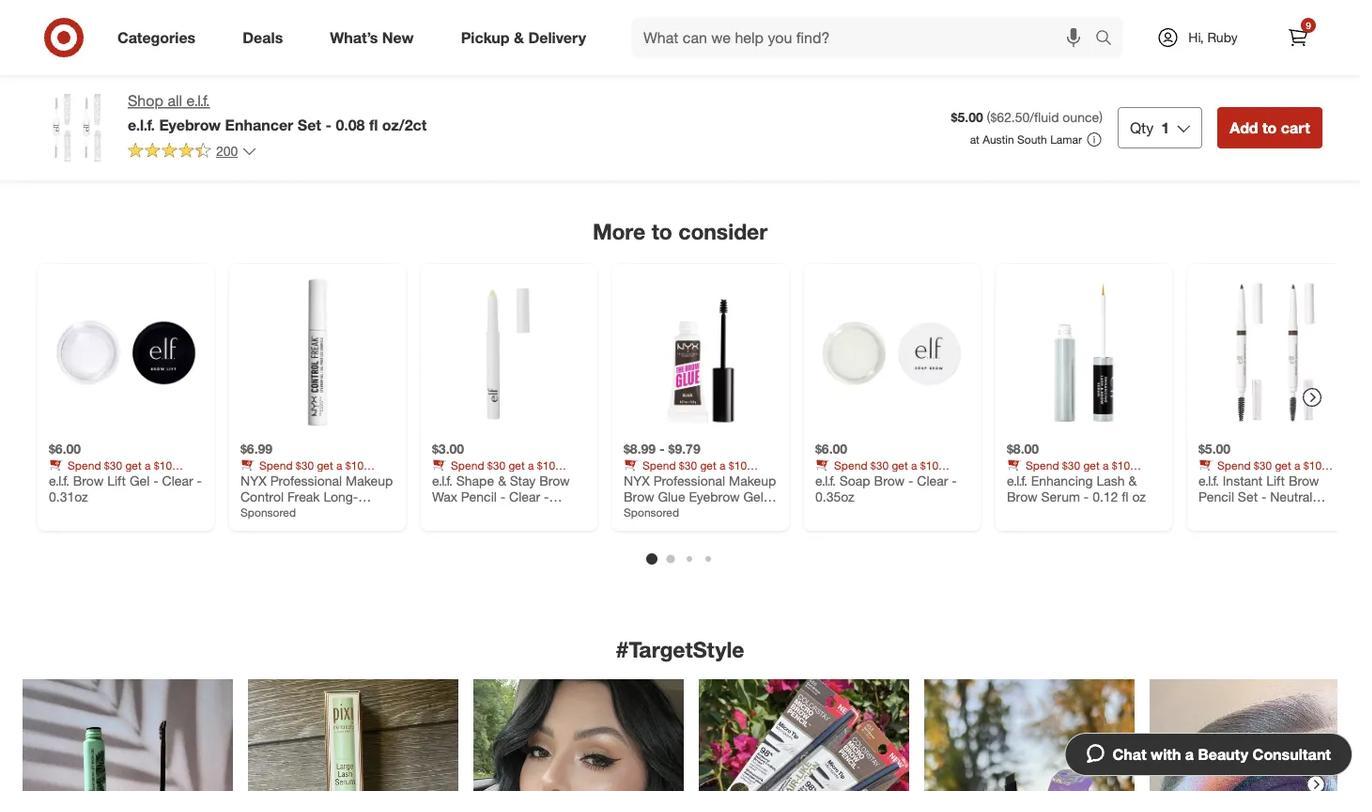 Task type: locate. For each thing, give the bounding box(es) containing it.
wondershop™
[[1007, 43, 1089, 60], [1208, 43, 1289, 60]]

gingerbread inside holiday row house gingerbread house kit - 51.54oz - favorite day™
[[624, 28, 698, 44]]

1 vertical spatial eyebrow
[[689, 489, 740, 505]]

add down hi, ruby
[[1207, 65, 1229, 79]]

cart inside hanukkah 8 days of cat toys - 8ct - boots & barkley™ add to cart
[[287, 65, 309, 79]]

1 save from the left
[[643, 0, 667, 11]]

set right brown
[[1238, 489, 1258, 505]]

fringe fish wand cat toy - orange - boots & barkley™
[[432, 0, 582, 45]]

consultant
[[1253, 745, 1331, 763]]

brow inside nyx professional makeup brow glue eyebrow gel - 0.17 fl oz
[[624, 489, 654, 505]]

e.l.f. brow lift gel - clear - 0.31oz
[[49, 11, 202, 44], [49, 472, 202, 505]]

toy
[[562, 0, 582, 13], [1031, 27, 1051, 43], [1327, 27, 1346, 43]]

1 vertical spatial $5.00
[[1199, 441, 1231, 457]]

day for holiday row house gingerbread house kit - 51.54oz - favorite day™
[[756, 0, 775, 11]]

eyebrow up 200 link
[[159, 115, 221, 134]]

barkley™ down hanukkah
[[241, 43, 292, 60]]

2 day™ from the left
[[925, 44, 955, 60]]

cat inside hanukkah 8 days of cat toys - 8ct - boots & barkley™ add to cart
[[362, 10, 383, 27]]

wondershop™ inside gingerbread playhouse cat toy set - 10pc - wondershop™ add to cart
[[1007, 43, 1089, 60]]

cat right wand
[[538, 0, 558, 13]]

$6.00 for brow
[[49, 441, 81, 457]]

set
[[1055, 27, 1075, 43], [298, 115, 321, 134], [1238, 489, 1258, 505]]

fl
[[369, 115, 378, 134], [1122, 489, 1129, 505], [653, 505, 660, 522]]

save up "what can we help you find? suggestions appear below" search box
[[834, 0, 859, 11]]

8ct
[[279, 27, 298, 43]]

0 vertical spatial 0.31oz
[[49, 28, 88, 44]]

25% for row
[[671, 0, 694, 11]]

0 horizontal spatial oz
[[664, 505, 677, 522]]

sponsored down $6.99
[[241, 505, 296, 519]]

1 wondershop™ from the left
[[1007, 43, 1089, 60]]

gel
[[130, 11, 150, 28], [130, 472, 150, 489], [744, 489, 764, 505]]

e.l.f. shape & stay brow wax pencil - clear - 0.04oz image
[[432, 275, 586, 429]]

1 horizontal spatial $5.00
[[1199, 441, 1231, 457]]

-
[[153, 11, 158, 28], [197, 11, 202, 28], [432, 13, 437, 29], [488, 13, 493, 29], [270, 27, 276, 43], [301, 27, 307, 43], [1078, 27, 1083, 43], [1120, 27, 1125, 43], [763, 28, 768, 44], [954, 28, 959, 44], [1199, 43, 1204, 60], [674, 44, 679, 60], [866, 44, 871, 60], [325, 115, 332, 134], [660, 441, 665, 457], [153, 472, 158, 489], [197, 472, 202, 489], [909, 472, 914, 489], [952, 472, 957, 489], [501, 489, 506, 505], [544, 489, 549, 505], [767, 489, 772, 505], [1084, 489, 1089, 505], [1262, 489, 1267, 505], [1240, 505, 1246, 522], [1275, 505, 1280, 522]]

cat up what's new
[[362, 10, 383, 27]]

toy inside gingerbread playhouse plush rope tree dog toy - wondershop™ add to cart
[[1327, 27, 1346, 43]]

add to cart button down ruby
[[1199, 57, 1276, 87]]

holiday up 51.54oz
[[624, 11, 668, 28]]

0 horizontal spatial holiday
[[624, 11, 668, 28]]

to down the pickup
[[465, 65, 476, 79]]

kit right mansion on the right top of the page
[[935, 28, 951, 44]]

oz
[[1133, 489, 1146, 505], [664, 505, 677, 522]]

boots inside hanukkah 8 days of cat toys - 8ct - boots & barkley™ add to cart
[[310, 27, 345, 43]]

0 vertical spatial $5.00
[[951, 109, 983, 126]]

to down 70.88oz on the top right
[[849, 65, 859, 79]]

set left 10pc
[[1055, 27, 1075, 43]]

2 holiday from the left
[[816, 11, 860, 28]]

1 vertical spatial set
[[298, 115, 321, 134]]

2 day from the left
[[947, 0, 967, 11]]

nyx
[[624, 472, 650, 489]]

set left 0.08
[[298, 115, 321, 134]]

kit inside holiday row house gingerbread house kit - 51.54oz - favorite day™
[[743, 28, 759, 44]]

add to cart down the pickup
[[441, 65, 501, 79]]

1 horizontal spatial eyebrow
[[689, 489, 740, 505]]

pencil inside e.l.f. instant lift brow pencil set - neutral brown - 2pc - 0.006oz
[[1199, 489, 1235, 505]]

kit
[[743, 28, 759, 44], [935, 28, 951, 44]]

set inside shop all e.l.f. e.l.f. eyebrow enhancer set - 0.08 fl oz/2ct
[[298, 115, 321, 134]]

austin
[[983, 132, 1014, 147]]

1 horizontal spatial barkley™
[[432, 29, 484, 45]]

fl right 0.12 at the right bottom
[[1122, 489, 1129, 505]]

clear inside e.l.f. brow lift gel - clear - 0.31oz link
[[162, 11, 193, 28]]

0 horizontal spatial on
[[697, 0, 710, 11]]

add to cart button up /fluid
[[1007, 57, 1085, 87]]

0 horizontal spatial eyebrow
[[159, 115, 221, 134]]

fish
[[473, 0, 497, 13]]

new
[[382, 28, 414, 47]]

2 horizontal spatial toy
[[1327, 27, 1346, 43]]

0.35oz
[[816, 489, 855, 505]]

0 horizontal spatial barkley™
[[241, 43, 292, 60]]

favorite
[[713, 0, 753, 11], [904, 0, 944, 11], [683, 44, 729, 60], [875, 44, 921, 60]]

to right more
[[652, 218, 673, 245]]

1 horizontal spatial 25%
[[862, 0, 885, 11]]

nyx professional makeup brow glue eyebrow gel - 0.17 fl oz
[[624, 472, 776, 522]]

0 horizontal spatial sponsored
[[241, 505, 296, 519]]

qty 1
[[1130, 118, 1170, 137]]

fl inside shop all e.l.f. e.l.f. eyebrow enhancer set - 0.08 fl oz/2ct
[[369, 115, 378, 134]]

$5.00 ( $62.50 /fluid ounce )
[[951, 109, 1103, 126]]

1 horizontal spatial toy
[[1031, 27, 1051, 43]]

gingerbread playhouse plush rope tree dog toy - wondershop™ add to cart
[[1199, 10, 1346, 79]]

boots inside fringe fish wand cat toy - orange - boots & barkley™
[[497, 13, 532, 29]]

0 horizontal spatial wondershop™
[[1007, 43, 1089, 60]]

e.l.f. instant lift brow pencil set - neutral brown - 2pc - 0.006oz image
[[1199, 275, 1353, 429]]

2 horizontal spatial cat
[[1007, 27, 1028, 43]]

& down wand
[[514, 28, 524, 47]]

holiday for holiday row house gingerbread house kit - 51.54oz - favorite day™
[[624, 11, 668, 28]]

add down deals
[[249, 65, 270, 79]]

0 horizontal spatial 25%
[[671, 0, 694, 11]]

1 $6.00 from the left
[[49, 441, 81, 457]]

2 25% from the left
[[862, 0, 885, 11]]

0.31oz
[[49, 28, 88, 44], [49, 489, 88, 505]]

& inside e.l.f. enhancing lash & brow serum - 0.12 fl oz
[[1129, 472, 1137, 489]]

0 vertical spatial eyebrow
[[159, 115, 221, 134]]

cart down e.l.f. brow lift gel - clear - 0.31oz link
[[96, 65, 118, 79]]

e.l.f. instant lift brow pencil set - neutral brown - 2pc - 0.006oz
[[1199, 472, 1330, 522]]

e.l.f. enhancing lash & brow serum - 0.12 fl oz
[[1007, 472, 1146, 505]]

1 sponsored from the left
[[241, 505, 296, 519]]

e.l.f.
[[49, 11, 69, 28], [187, 92, 210, 110], [128, 115, 155, 134], [49, 472, 69, 489], [432, 472, 453, 489], [816, 472, 836, 489], [1007, 472, 1028, 489], [1199, 472, 1219, 489]]

holiday inside holiday row house gingerbread house kit - 51.54oz - favorite day™
[[624, 11, 668, 28]]

2 pencil from the left
[[1199, 489, 1235, 505]]

holiday inside the holiday mansion gingerbread house kit - 70.88oz - favorite day™
[[816, 11, 860, 28]]

favorite down row
[[683, 44, 729, 60]]

add to cart
[[57, 65, 118, 79], [441, 65, 501, 79], [632, 65, 693, 79], [824, 65, 884, 79], [1230, 118, 1311, 137]]

1 e.l.f. brow lift gel - clear - 0.31oz from the top
[[49, 11, 202, 44]]

2 playhouse from the left
[[1276, 10, 1337, 27]]

1 horizontal spatial day
[[947, 0, 967, 11]]

eyebrow right glue
[[689, 489, 740, 505]]

sponsored
[[241, 505, 296, 519], [624, 505, 679, 519]]

1 horizontal spatial boots
[[497, 13, 532, 29]]

200 link
[[128, 142, 257, 163]]

& right 'days'
[[349, 27, 357, 43]]

&
[[535, 13, 544, 29], [349, 27, 357, 43], [514, 28, 524, 47], [498, 472, 506, 489], [1129, 472, 1137, 489]]

favorite inside the holiday mansion gingerbread house kit - 70.88oz - favorite day™
[[875, 44, 921, 60]]

gingerbread
[[1007, 10, 1081, 27], [1199, 10, 1273, 27], [624, 11, 687, 25], [816, 11, 879, 25], [624, 28, 698, 44], [816, 28, 889, 44]]

0 horizontal spatial save 25% on favorite day gingerbread
[[624, 0, 775, 25]]

day for holiday mansion gingerbread house kit - 70.88oz - favorite day™
[[947, 0, 967, 11]]

wondershop™ inside gingerbread playhouse plush rope tree dog toy - wondershop™ add to cart
[[1208, 43, 1289, 60]]

1 horizontal spatial playhouse
[[1276, 10, 1337, 27]]

favorite down mansion on the right top of the page
[[875, 44, 921, 60]]

0 horizontal spatial day™
[[733, 44, 763, 60]]

toy right dog
[[1327, 27, 1346, 43]]

rope
[[1235, 27, 1267, 43]]

0 vertical spatial e.l.f. brow lift gel - clear - 0.31oz
[[49, 11, 202, 44]]

orange
[[441, 13, 484, 29]]

70.88oz
[[816, 44, 862, 60]]

0 horizontal spatial save
[[643, 0, 667, 11]]

sponsored down nyx
[[624, 505, 679, 519]]

add up the $5.00 ( $62.50 /fluid ounce )
[[1016, 65, 1037, 79]]

$6.00
[[49, 441, 81, 457], [816, 441, 848, 457]]

favorite inside holiday row house gingerbread house kit - 51.54oz - favorite day™
[[683, 44, 729, 60]]

wax
[[432, 489, 458, 505]]

save 25% on favorite day gingerbread up 51.54oz
[[624, 0, 775, 25]]

2 kit from the left
[[935, 28, 951, 44]]

add to cart button down gingerbread playhouse plush rope tree dog toy - wondershop™ add to cart
[[1218, 107, 1323, 148]]

0 horizontal spatial kit
[[743, 28, 759, 44]]

playhouse
[[1085, 10, 1146, 27], [1276, 10, 1337, 27]]

2 sponsored from the left
[[624, 505, 679, 519]]

toy left 10pc
[[1031, 27, 1051, 43]]

10pc
[[1087, 27, 1117, 43]]

playhouse for toy
[[1276, 10, 1337, 27]]

0 horizontal spatial cat
[[362, 10, 383, 27]]

1 horizontal spatial save
[[834, 0, 859, 11]]

holiday
[[624, 11, 668, 28], [816, 11, 860, 28]]

2 vertical spatial set
[[1238, 489, 1258, 505]]

2 $6.00 from the left
[[816, 441, 848, 457]]

on for mansion
[[889, 0, 901, 11]]

pencil right wax
[[461, 489, 497, 505]]

2 horizontal spatial fl
[[1122, 489, 1129, 505]]

1 horizontal spatial $6.00
[[816, 441, 848, 457]]

1 horizontal spatial kit
[[935, 28, 951, 44]]

gingerbread inside the holiday mansion gingerbread house kit - 70.88oz - favorite day™
[[816, 28, 889, 44]]

e.l.f. soap brow - clear - 0.35oz image
[[816, 275, 970, 429]]

playhouse inside gingerbread playhouse cat toy set - 10pc - wondershop™ add to cart
[[1085, 10, 1146, 27]]

oz right 0.17
[[664, 505, 677, 522]]

ruby
[[1208, 29, 1238, 46]]

1 pencil from the left
[[461, 489, 497, 505]]

cat up the "$62.50"
[[1007, 27, 1028, 43]]

cart down 8ct
[[287, 65, 309, 79]]

a
[[1186, 745, 1194, 763]]

0 horizontal spatial set
[[298, 115, 321, 134]]

more
[[593, 218, 646, 245]]

shop
[[128, 92, 163, 110]]

on
[[697, 0, 710, 11], [889, 0, 901, 11]]

cart down gingerbread playhouse plush rope tree dog toy - wondershop™ add to cart
[[1281, 118, 1311, 137]]

2 on from the left
[[889, 0, 901, 11]]

0 horizontal spatial toy
[[562, 0, 582, 13]]

lamar
[[1051, 132, 1082, 147]]

fl right 0.08
[[369, 115, 378, 134]]

1 horizontal spatial save 25% on favorite day gingerbread
[[816, 0, 967, 25]]

0 horizontal spatial $5.00
[[951, 109, 983, 126]]

barkley™
[[432, 29, 484, 45], [241, 43, 292, 60]]

1 horizontal spatial fl
[[653, 505, 660, 522]]

eyebrow inside nyx professional makeup brow glue eyebrow gel - 0.17 fl oz
[[689, 489, 740, 505]]

cart down gingerbread playhouse cat toy set - 10pc - wondershop™ link
[[1054, 65, 1076, 79]]

holiday row house gingerbread house kit - 51.54oz - favorite day™
[[624, 11, 768, 60]]

9 link
[[1278, 17, 1319, 58]]

lift inside e.l.f. instant lift brow pencil set - neutral brown - 2pc - 0.006oz
[[1267, 472, 1285, 489]]

playhouse inside gingerbread playhouse plush rope tree dog toy - wondershop™ add to cart
[[1276, 10, 1337, 27]]

8
[[303, 10, 311, 27]]

shape
[[456, 472, 494, 489]]

user image by @bibianarebolledo_ image
[[699, 679, 909, 791]]

1 kit from the left
[[743, 28, 759, 44]]

what's new link
[[314, 17, 438, 58]]

& right wand
[[535, 13, 544, 29]]

1 horizontal spatial cat
[[538, 0, 558, 13]]

2 save from the left
[[834, 0, 859, 11]]

add
[[57, 65, 79, 79], [249, 65, 270, 79], [441, 65, 462, 79], [632, 65, 654, 79], [824, 65, 845, 79], [1016, 65, 1037, 79], [1207, 65, 1229, 79], [1230, 118, 1259, 137]]

$6.99
[[241, 441, 273, 457]]

holiday up 70.88oz on the top right
[[816, 11, 860, 28]]

add to cart down gingerbread playhouse plush rope tree dog toy - wondershop™ add to cart
[[1230, 118, 1311, 137]]

barkley™ down the fringe
[[432, 29, 484, 45]]

1 horizontal spatial wondershop™
[[1208, 43, 1289, 60]]

save 25% on favorite day gingerbread up 70.88oz on the top right
[[816, 0, 967, 25]]

1 horizontal spatial day™
[[925, 44, 955, 60]]

add to cart down 51.54oz
[[632, 65, 693, 79]]

day right row
[[756, 0, 775, 11]]

$5.00 left (
[[951, 109, 983, 126]]

to up /fluid
[[1040, 65, 1051, 79]]

1 horizontal spatial pencil
[[1199, 489, 1235, 505]]

1 25% from the left
[[671, 0, 694, 11]]

hi, ruby
[[1189, 29, 1238, 46]]

cart down "what can we help you find? suggestions appear below" search box
[[862, 65, 884, 79]]

all
[[168, 92, 182, 110]]

1 holiday from the left
[[624, 11, 668, 28]]

day right mansion on the right top of the page
[[947, 0, 967, 11]]

cat inside fringe fish wand cat toy - orange - boots & barkley™
[[538, 0, 558, 13]]

2 wondershop™ from the left
[[1208, 43, 1289, 60]]

kit right row
[[743, 28, 759, 44]]

0 horizontal spatial fl
[[369, 115, 378, 134]]

pencil left 2pc
[[1199, 489, 1235, 505]]

to down the deals link
[[273, 65, 284, 79]]

add inside gingerbread playhouse plush rope tree dog toy - wondershop™ add to cart
[[1207, 65, 1229, 79]]

day™ inside the holiday mansion gingerbread house kit - 70.88oz - favorite day™
[[925, 44, 955, 60]]

oz right lash
[[1133, 489, 1146, 505]]

0 horizontal spatial pencil
[[461, 489, 497, 505]]

25% for mansion
[[862, 0, 885, 11]]

2 horizontal spatial set
[[1238, 489, 1258, 505]]

toy inside gingerbread playhouse cat toy set - 10pc - wondershop™ add to cart
[[1031, 27, 1051, 43]]

favorite right row
[[713, 0, 753, 11]]

1 horizontal spatial holiday
[[816, 11, 860, 28]]

2 save 25% on favorite day gingerbread from the left
[[816, 0, 967, 25]]

cart inside gingerbread playhouse cat toy set - 10pc - wondershop™ add to cart
[[1054, 65, 1076, 79]]

1 vertical spatial 0.31oz
[[49, 489, 88, 505]]

toy up delivery
[[562, 0, 582, 13]]

1
[[1162, 118, 1170, 137]]

brow inside e.l.f. shape & stay brow wax pencil - clear - 0.04oz
[[539, 472, 570, 489]]

cart
[[96, 65, 118, 79], [287, 65, 309, 79], [479, 65, 501, 79], [671, 65, 693, 79], [862, 65, 884, 79], [1054, 65, 1076, 79], [1246, 65, 1268, 79], [1281, 118, 1311, 137]]

1 on from the left
[[697, 0, 710, 11]]

row
[[672, 11, 698, 28]]

e.l.f. enhancing lash & brow serum - 0.12 fl oz image
[[1007, 275, 1161, 429]]

& right lash
[[1129, 472, 1137, 489]]

e.l.f. inside e.l.f. enhancing lash & brow serum - 0.12 fl oz
[[1007, 472, 1028, 489]]

save left row
[[643, 0, 667, 11]]

clear
[[162, 11, 193, 28], [162, 472, 193, 489], [917, 472, 948, 489], [509, 489, 540, 505]]

$9.79
[[669, 441, 701, 457]]

fl for shop all e.l.f. e.l.f. eyebrow enhancer set - 0.08 fl oz/2ct
[[369, 115, 378, 134]]

professional
[[654, 472, 725, 489]]

lift
[[107, 11, 126, 28], [107, 472, 126, 489], [1267, 472, 1285, 489]]

1 horizontal spatial set
[[1055, 27, 1075, 43]]

e.l.f. shape & stay brow wax pencil - clear - 0.04oz
[[432, 472, 570, 522]]

with
[[1151, 745, 1181, 763]]

0 vertical spatial set
[[1055, 27, 1075, 43]]

0 horizontal spatial boots
[[310, 27, 345, 43]]

25%
[[671, 0, 694, 11], [862, 0, 885, 11]]

2 0.31oz from the top
[[49, 489, 88, 505]]

house
[[701, 11, 739, 28], [701, 28, 739, 44], [893, 28, 931, 44]]

1 horizontal spatial oz
[[1133, 489, 1146, 505]]

1 playhouse from the left
[[1085, 10, 1146, 27]]

boots
[[497, 13, 532, 29], [310, 27, 345, 43]]

0 horizontal spatial day
[[756, 0, 775, 11]]

& inside hanukkah 8 days of cat toys - 8ct - boots & barkley™ add to cart
[[349, 27, 357, 43]]

1 save 25% on favorite day gingerbread from the left
[[624, 0, 775, 25]]

0 horizontal spatial $6.00
[[49, 441, 81, 457]]

categories
[[117, 28, 196, 47]]

1 day™ from the left
[[733, 44, 763, 60]]

fl right 0.17
[[653, 505, 660, 522]]

sponsored for $6.99
[[241, 505, 296, 519]]

& left stay
[[498, 472, 506, 489]]

serum
[[1041, 489, 1080, 505]]

gel inside nyx professional makeup brow glue eyebrow gel - 0.17 fl oz
[[744, 489, 764, 505]]

0 horizontal spatial playhouse
[[1085, 10, 1146, 27]]

gingerbread inside gingerbread playhouse plush rope tree dog toy - wondershop™ add to cart
[[1199, 10, 1273, 27]]

e.l.f. inside e.l.f. instant lift brow pencil set - neutral brown - 2pc - 0.006oz
[[1199, 472, 1219, 489]]

1 horizontal spatial sponsored
[[624, 505, 679, 519]]

add right 1
[[1230, 118, 1259, 137]]

& inside fringe fish wand cat toy - orange - boots & barkley™
[[535, 13, 544, 29]]

1 day from the left
[[756, 0, 775, 11]]

brow inside e.l.f. enhancing lash & brow serum - 0.12 fl oz
[[1007, 489, 1038, 505]]

add to cart button down mansion on the right top of the page
[[816, 57, 893, 87]]

add to cart button
[[49, 57, 126, 87], [241, 57, 318, 87], [432, 57, 510, 87], [624, 57, 701, 87], [816, 57, 893, 87], [1007, 57, 1085, 87], [1199, 57, 1276, 87], [1218, 107, 1323, 148]]

cart down rope
[[1246, 65, 1268, 79]]

$5.00 up instant
[[1199, 441, 1231, 457]]

fl inside nyx professional makeup brow glue eyebrow gel - 0.17 fl oz
[[653, 505, 660, 522]]

1 horizontal spatial on
[[889, 0, 901, 11]]

to down ruby
[[1232, 65, 1243, 79]]

favorite up "what can we help you find? suggestions appear below" search box
[[904, 0, 944, 11]]

1 0.31oz from the top
[[49, 28, 88, 44]]

1 vertical spatial e.l.f. brow lift gel - clear - 0.31oz
[[49, 472, 202, 505]]

holiday for holiday mansion gingerbread house kit - 70.88oz - favorite day™
[[816, 11, 860, 28]]



Task type: describe. For each thing, give the bounding box(es) containing it.
wand
[[500, 0, 534, 13]]

fringe fish wand cat toy - orange - boots & barkley™ link
[[432, 0, 586, 45]]

add to cart button down the pickup
[[432, 57, 510, 87]]

on for row
[[697, 0, 710, 11]]

set inside gingerbread playhouse cat toy set - 10pc - wondershop™ add to cart
[[1055, 27, 1075, 43]]

user image by @emilycastrobeauty image
[[1150, 679, 1360, 791]]

house inside the holiday mansion gingerbread house kit - 70.88oz - favorite day™
[[893, 28, 931, 44]]

e.l.f. inside e.l.f. soap brow - clear - 0.35oz
[[816, 472, 836, 489]]

days
[[314, 10, 343, 27]]

delivery
[[528, 28, 586, 47]]

& inside pickup & delivery link
[[514, 28, 524, 47]]

- inside e.l.f. enhancing lash & brow serum - 0.12 fl oz
[[1084, 489, 1089, 505]]

enhancer
[[225, 115, 293, 134]]

south
[[1018, 132, 1047, 147]]

$3.00
[[432, 441, 464, 457]]

0.04oz
[[432, 505, 471, 522]]

cart inside gingerbread playhouse plush rope tree dog toy - wondershop™ add to cart
[[1246, 65, 1268, 79]]

e.l.f. brow lift gel - clear - 0.31oz image
[[49, 275, 203, 429]]

gingerbread playhouse cat toy set - 10pc - wondershop™ link
[[1007, 0, 1161, 60]]

cart down holiday row house gingerbread house kit - 51.54oz - favorite day™
[[671, 65, 693, 79]]

- inside nyx professional makeup brow glue eyebrow gel - 0.17 fl oz
[[767, 489, 772, 505]]

hanukkah 8 days of cat toys - 8ct - boots & barkley™ link
[[241, 0, 395, 60]]

pickup
[[461, 28, 510, 47]]

to down 51.54oz
[[657, 65, 668, 79]]

beauty
[[1198, 745, 1249, 763]]

brow inside e.l.f. soap brow - clear - 0.35oz
[[874, 472, 905, 489]]

0.12
[[1093, 489, 1118, 505]]

categories link
[[101, 17, 219, 58]]

user image by @yajaira_recommends image
[[925, 679, 1135, 791]]

wondershop™ for toy
[[1007, 43, 1089, 60]]

instant
[[1223, 472, 1263, 489]]

add to cart button down 8ct
[[241, 57, 318, 87]]

barkley™ inside hanukkah 8 days of cat toys - 8ct - boots & barkley™ add to cart
[[241, 43, 292, 60]]

e.l.f. inside e.l.f. brow lift gel - clear - 0.31oz link
[[49, 11, 69, 28]]

add down 70.88oz on the top right
[[824, 65, 845, 79]]

oz inside e.l.f. enhancing lash & brow serum - 0.12 fl oz
[[1133, 489, 1146, 505]]

plush
[[1199, 27, 1232, 43]]

fl for nyx professional makeup brow glue eyebrow gel - 0.17 fl oz
[[653, 505, 660, 522]]

clear inside e.l.f. shape & stay brow wax pencil - clear - 0.04oz
[[509, 489, 540, 505]]

glue
[[658, 489, 685, 505]]

barkley™ inside fringe fish wand cat toy - orange - boots & barkley™
[[432, 29, 484, 45]]

chat
[[1113, 745, 1147, 763]]

$5.00 for $5.00 ( $62.50 /fluid ounce )
[[951, 109, 983, 126]]

search button
[[1087, 17, 1132, 62]]

51.54oz
[[624, 44, 670, 60]]

sponsored for $8.99 - $9.79
[[624, 505, 679, 519]]

What can we help you find? suggestions appear below search field
[[632, 17, 1100, 58]]

mansion
[[863, 11, 913, 28]]

nyx professional makeup control freak long-lasting eyebrow gel clear - 0.3oz image
[[241, 275, 395, 429]]

consider
[[679, 218, 768, 245]]

pickup & delivery
[[461, 28, 586, 47]]

hi,
[[1189, 29, 1204, 46]]

what's new
[[330, 28, 414, 47]]

add to cart button up the image of e.l.f. eyebrow enhancer set - 0.08 fl oz/2ct
[[49, 57, 126, 87]]

to inside gingerbread playhouse plush rope tree dog toy - wondershop™ add to cart
[[1232, 65, 1243, 79]]

add inside gingerbread playhouse cat toy set - 10pc - wondershop™ add to cart
[[1016, 65, 1037, 79]]

2pc
[[1249, 505, 1271, 522]]

holiday mansion gingerbread house kit - 70.88oz - favorite day™
[[816, 11, 959, 60]]

of
[[347, 10, 358, 27]]

qty
[[1130, 118, 1154, 137]]

/fluid
[[1030, 109, 1059, 126]]

dog
[[1299, 27, 1323, 43]]

chat with a beauty consultant
[[1113, 745, 1331, 763]]

gingerbread inside gingerbread playhouse cat toy set - 10pc - wondershop™ add to cart
[[1007, 10, 1081, 27]]

$8.00
[[1007, 441, 1039, 457]]

save for mansion
[[834, 0, 859, 11]]

$8.99 - $9.79
[[624, 441, 701, 457]]

- inside shop all e.l.f. e.l.f. eyebrow enhancer set - 0.08 fl oz/2ct
[[325, 115, 332, 134]]

save 25% on favorite day gingerbread for gingerbread
[[816, 0, 967, 25]]

$5.00 for $5.00
[[1199, 441, 1231, 457]]

add up the image of e.l.f. eyebrow enhancer set - 0.08 fl oz/2ct
[[57, 65, 79, 79]]

image of e.l.f. eyebrow enhancer set - 0.08 fl oz/2ct image
[[38, 90, 113, 165]]

wondershop™ for rope
[[1208, 43, 1289, 60]]

0.17
[[624, 505, 649, 522]]

cat inside gingerbread playhouse cat toy set - 10pc - wondershop™ add to cart
[[1007, 27, 1028, 43]]

pickup & delivery link
[[445, 17, 610, 58]]

$8.99
[[624, 441, 656, 457]]

lift for $6.00
[[107, 472, 126, 489]]

e.l.f. brow lift gel - clear - 0.31oz link
[[49, 0, 203, 44]]

hanukkah
[[241, 10, 300, 27]]

user image by clara m image
[[248, 679, 459, 791]]

0.006oz
[[1284, 505, 1330, 522]]

deals
[[243, 28, 283, 47]]

fl inside e.l.f. enhancing lash & brow serum - 0.12 fl oz
[[1122, 489, 1129, 505]]

brown
[[1199, 505, 1237, 522]]

to up the image of e.l.f. eyebrow enhancer set - 0.08 fl oz/2ct
[[82, 65, 93, 79]]

makeup
[[729, 472, 776, 489]]

hanukkah 8 days of cat toys - 8ct - boots & barkley™ add to cart
[[241, 10, 383, 79]]

lift for $5.00
[[1267, 472, 1285, 489]]

2 e.l.f. brow lift gel - clear - 0.31oz from the top
[[49, 472, 202, 505]]

e.l.f. soap brow - clear - 0.35oz
[[816, 472, 957, 505]]

cart down the pickup
[[479, 65, 501, 79]]

save 25% on favorite day gingerbread for house
[[624, 0, 775, 25]]

more to consider
[[593, 218, 768, 245]]

tree
[[1270, 27, 1295, 43]]

user image by @missbeautycharm image
[[23, 679, 233, 791]]

oz inside nyx professional makeup brow glue eyebrow gel - 0.17 fl oz
[[664, 505, 677, 522]]

to inside gingerbread playhouse cat toy set - 10pc - wondershop™ add to cart
[[1040, 65, 1051, 79]]

pencil inside e.l.f. shape & stay brow wax pencil - clear - 0.04oz
[[461, 489, 497, 505]]

nyx professional makeup brow glue eyebrow gel - 0.17 fl oz image
[[624, 275, 778, 429]]

deals link
[[227, 17, 307, 58]]

brow inside e.l.f. instant lift brow pencil set - neutral brown - 2pc - 0.006oz
[[1289, 472, 1320, 489]]

search
[[1087, 30, 1132, 48]]

playhouse for 10pc
[[1085, 10, 1146, 27]]

soap
[[840, 472, 871, 489]]

to inside hanukkah 8 days of cat toys - 8ct - boots & barkley™ add to cart
[[273, 65, 284, 79]]

stay
[[510, 472, 536, 489]]

save for row
[[643, 0, 667, 11]]

& inside e.l.f. shape & stay brow wax pencil - clear - 0.04oz
[[498, 472, 506, 489]]

fringe
[[432, 0, 469, 13]]

lash
[[1097, 472, 1125, 489]]

add to cart button down row
[[624, 57, 701, 87]]

9
[[1306, 19, 1311, 31]]

- inside gingerbread playhouse plush rope tree dog toy - wondershop™ add to cart
[[1199, 43, 1204, 60]]

#targetstyle
[[616, 636, 745, 662]]

0.08
[[336, 115, 365, 134]]

$62.50
[[991, 109, 1030, 126]]

add to cart up the image of e.l.f. eyebrow enhancer set - 0.08 fl oz/2ct
[[57, 65, 118, 79]]

kit inside the holiday mansion gingerbread house kit - 70.88oz - favorite day™
[[935, 28, 951, 44]]

)
[[1099, 109, 1103, 126]]

$6.00 for soap
[[816, 441, 848, 457]]

(
[[987, 109, 991, 126]]

add down 51.54oz
[[632, 65, 654, 79]]

oz/2ct
[[382, 115, 427, 134]]

set inside e.l.f. instant lift brow pencil set - neutral brown - 2pc - 0.006oz
[[1238, 489, 1258, 505]]

add to cart down 70.88oz on the top right
[[824, 65, 884, 79]]

what's
[[330, 28, 378, 47]]

gingerbread playhouse cat toy set - 10pc - wondershop™ add to cart
[[1007, 10, 1146, 79]]

day™ inside holiday row house gingerbread house kit - 51.54oz - favorite day™
[[733, 44, 763, 60]]

eyebrow inside shop all e.l.f. e.l.f. eyebrow enhancer set - 0.08 fl oz/2ct
[[159, 115, 221, 134]]

clear inside e.l.f. soap brow - clear - 0.35oz
[[917, 472, 948, 489]]

add inside hanukkah 8 days of cat toys - 8ct - boots & barkley™ add to cart
[[249, 65, 270, 79]]

at
[[970, 132, 980, 147]]

enhancing
[[1031, 472, 1093, 489]]

toy inside fringe fish wand cat toy - orange - boots & barkley™
[[562, 0, 582, 13]]

user image by @delaneykalea image
[[474, 679, 684, 791]]

e.l.f. inside e.l.f. shape & stay brow wax pencil - clear - 0.04oz
[[432, 472, 453, 489]]

add down the pickup
[[441, 65, 462, 79]]

toys
[[241, 27, 267, 43]]

gingerbread playhouse plush rope tree dog toy - wondershop™ link
[[1199, 0, 1353, 60]]

200
[[216, 143, 238, 159]]

at austin south lamar
[[970, 132, 1082, 147]]

to down gingerbread playhouse plush rope tree dog toy - wondershop™ add to cart
[[1263, 118, 1277, 137]]



Task type: vqa. For each thing, say whether or not it's contained in the screenshot.


